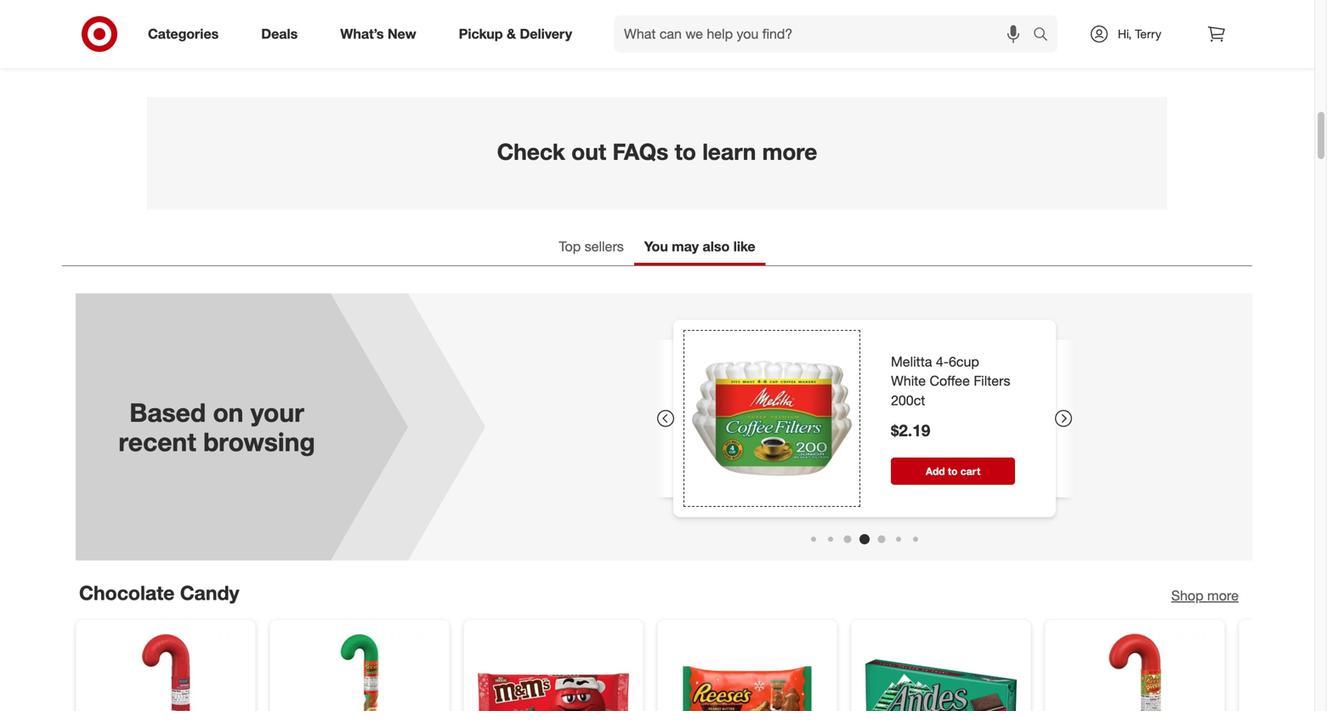 Task type: describe. For each thing, give the bounding box(es) containing it.
faqs
[[613, 138, 669, 165]]

new
[[388, 26, 416, 42]]

membership
[[807, 42, 874, 56]]

on inside based on your recent browsing
[[213, 397, 244, 428]]

add
[[926, 465, 945, 478]]

pickup & delivery
[[459, 26, 572, 42]]

your inside pay per delivery pay $9.99 at checkout & get your essentials without leaving home.
[[390, 42, 416, 58]]

sellers
[[585, 238, 624, 255]]

leaving
[[528, 42, 569, 58]]

like
[[734, 238, 756, 255]]

0 vertical spatial pay
[[342, 16, 376, 40]]

top
[[559, 238, 581, 255]]

check
[[497, 138, 565, 165]]

pickup
[[459, 26, 503, 42]]

to inside $2.19 add to cart
[[948, 465, 958, 478]]

recent
[[119, 426, 196, 457]]

home.
[[573, 42, 609, 58]]

orders
[[1005, 42, 1040, 56]]

get
[[368, 42, 387, 58]]

filters
[[974, 373, 1011, 389]]

$2.19
[[891, 421, 931, 440]]

delivery inside pay per delivery pay $9.99 at checkout & get your essentials without leaving home.
[[418, 16, 490, 40]]

without
[[481, 42, 525, 58]]

hi, terry
[[1118, 26, 1162, 41]]

1 horizontal spatial &
[[507, 26, 516, 42]]

$9.99
[[248, 42, 280, 58]]

200ct
[[891, 392, 926, 409]]

you may also like link
[[634, 230, 766, 265]]

what's new
[[340, 26, 416, 42]]

hi,
[[1118, 26, 1132, 41]]

white
[[891, 373, 926, 389]]

checkout
[[298, 42, 352, 58]]

learn
[[703, 138, 756, 165]]

based on your recent browsing
[[119, 397, 315, 457]]

your inside based on your recent browsing
[[251, 397, 304, 428]]

top sellers link
[[549, 230, 634, 265]]

based
[[129, 397, 206, 428]]

essentials
[[419, 42, 478, 58]]

buy
[[697, 42, 718, 56]]

check out faqs to learn more
[[497, 138, 818, 165]]



Task type: vqa. For each thing, say whether or not it's contained in the screenshot.
Pick It Up button
no



Task type: locate. For each thing, give the bounding box(es) containing it.
on right the based
[[213, 397, 244, 428]]

you may also like
[[645, 238, 756, 255]]

hershey's candy coated chocolate filled plastic holiday cane - 1.4oz image
[[90, 634, 242, 711], [90, 634, 242, 711]]

cart
[[961, 465, 981, 478]]

shop more
[[1172, 587, 1239, 604]]

1 vertical spatial pay
[[223, 42, 244, 58]]

& left 'enjoy'
[[877, 42, 885, 56]]

at
[[283, 42, 295, 58]]

0 horizontal spatial pay
[[223, 42, 244, 58]]

shop
[[1172, 587, 1204, 604]]

delivery
[[520, 26, 572, 42]]

m&m's holiday milk chocolate candies - 10oz image
[[478, 634, 629, 711], [478, 634, 629, 711]]

free
[[920, 42, 940, 56]]

delivery up essentials
[[418, 16, 490, 40]]

0 vertical spatial to
[[675, 138, 696, 165]]

buy an annual shipt membership & enjoy free delivery on orders above $35. link
[[657, 0, 1141, 68]]

reese's peanut butter trees holiday candy snack size - 9.6oz image
[[672, 634, 823, 711], [672, 634, 823, 711]]

deals
[[261, 26, 298, 42]]

0 horizontal spatial delivery
[[418, 16, 490, 40]]

reese's pieces peanut butter filled plastic cane holiday candy - 1.4oz image
[[1060, 634, 1211, 711], [1060, 634, 1211, 711]]

annual
[[737, 42, 772, 56]]

1 vertical spatial delivery
[[944, 42, 985, 56]]

1 horizontal spatial pay
[[342, 16, 376, 40]]

on inside buy an annual shipt membership & enjoy free delivery on orders above $35. link
[[989, 42, 1002, 56]]

melitta 4-6cup white coffee filters 200ct link
[[891, 352, 1016, 410]]

above
[[1043, 42, 1075, 56]]

1 horizontal spatial more
[[1208, 587, 1239, 604]]

more
[[763, 138, 818, 165], [1208, 587, 1239, 604]]

4-
[[936, 353, 949, 370]]

6cup
[[949, 353, 980, 370]]

browsing
[[203, 426, 315, 457]]

2 horizontal spatial &
[[877, 42, 885, 56]]

& inside pay per delivery pay $9.99 at checkout & get your essentials without leaving home.
[[356, 42, 364, 58]]

pay up get
[[342, 16, 376, 40]]

0 horizontal spatial your
[[251, 397, 304, 428]]

0 horizontal spatial to
[[675, 138, 696, 165]]

What can we help you find? suggestions appear below search field
[[614, 15, 1038, 53]]

melitta 4-6cup white coffee filters 200ct
[[891, 353, 1011, 409]]

pay
[[342, 16, 376, 40], [223, 42, 244, 58]]

add to cart button
[[891, 458, 1016, 485]]

0 horizontal spatial more
[[763, 138, 818, 165]]

per
[[381, 16, 412, 40]]

on left orders
[[989, 42, 1002, 56]]

on
[[989, 42, 1002, 56], [213, 397, 244, 428]]

shipt
[[776, 42, 804, 56]]

1 vertical spatial on
[[213, 397, 244, 428]]

$35.
[[1079, 42, 1101, 56]]

buy an annual shipt membership & enjoy free delivery on orders above $35.
[[697, 42, 1101, 56]]

1 vertical spatial to
[[948, 465, 958, 478]]

what's
[[340, 26, 384, 42]]

an
[[721, 42, 734, 56]]

1 vertical spatial more
[[1208, 587, 1239, 604]]

top sellers
[[559, 238, 624, 255]]

categories link
[[134, 15, 240, 53]]

1 horizontal spatial to
[[948, 465, 958, 478]]

0 horizontal spatial &
[[356, 42, 364, 58]]

pickup & delivery link
[[445, 15, 594, 53]]

your
[[390, 42, 416, 58], [251, 397, 304, 428]]

candy
[[180, 581, 239, 605]]

1 vertical spatial your
[[251, 397, 304, 428]]

check out faqs to learn more link
[[147, 97, 1168, 210]]

pay per delivery pay $9.99 at checkout & get your essentials without leaving home.
[[223, 16, 609, 58]]

delivery
[[418, 16, 490, 40], [944, 42, 985, 56]]

1 horizontal spatial on
[[989, 42, 1002, 56]]

more right shop
[[1208, 587, 1239, 604]]

terry
[[1136, 26, 1162, 41]]

1 horizontal spatial delivery
[[944, 42, 985, 56]]

0 vertical spatial on
[[989, 42, 1002, 56]]

delivery right free
[[944, 42, 985, 56]]

search
[[1026, 27, 1067, 44]]

coffee
[[930, 373, 970, 389]]

& right pickup
[[507, 26, 516, 42]]

reese's peanut butter cups holiday candy filled plastic cane miniatures - 2.17oz image
[[284, 634, 435, 711], [284, 634, 435, 711]]

you
[[645, 238, 668, 255]]

to left learn
[[675, 138, 696, 165]]

more right learn
[[763, 138, 818, 165]]

pay left $9.99
[[223, 42, 244, 58]]

0 horizontal spatial on
[[213, 397, 244, 428]]

also
[[703, 238, 730, 255]]

search button
[[1026, 15, 1067, 56]]

shop more button
[[1172, 586, 1239, 605]]

melitta 4-6cup white coffee filters 200ct image
[[687, 334, 857, 504]]

deals link
[[247, 15, 319, 53]]

what's new link
[[326, 15, 438, 53]]

enjoy
[[888, 42, 917, 56]]

&
[[507, 26, 516, 42], [877, 42, 885, 56], [356, 42, 364, 58]]

0 vertical spatial your
[[390, 42, 416, 58]]

to right add
[[948, 465, 958, 478]]

0 vertical spatial delivery
[[418, 16, 490, 40]]

chocolate candy
[[79, 581, 239, 605]]

may
[[672, 238, 699, 255]]

& left get
[[356, 42, 364, 58]]

chocolate
[[79, 581, 175, 605]]

melitta
[[891, 353, 933, 370]]

out
[[572, 138, 607, 165]]

1 horizontal spatial your
[[390, 42, 416, 58]]

more inside 'button'
[[1208, 587, 1239, 604]]

categories
[[148, 26, 219, 42]]

$2.19 add to cart
[[891, 421, 981, 478]]

0 vertical spatial more
[[763, 138, 818, 165]]

andes holiday crème de menthe thins - 4.67oz image
[[866, 634, 1017, 711], [866, 634, 1017, 711]]

to
[[675, 138, 696, 165], [948, 465, 958, 478]]



